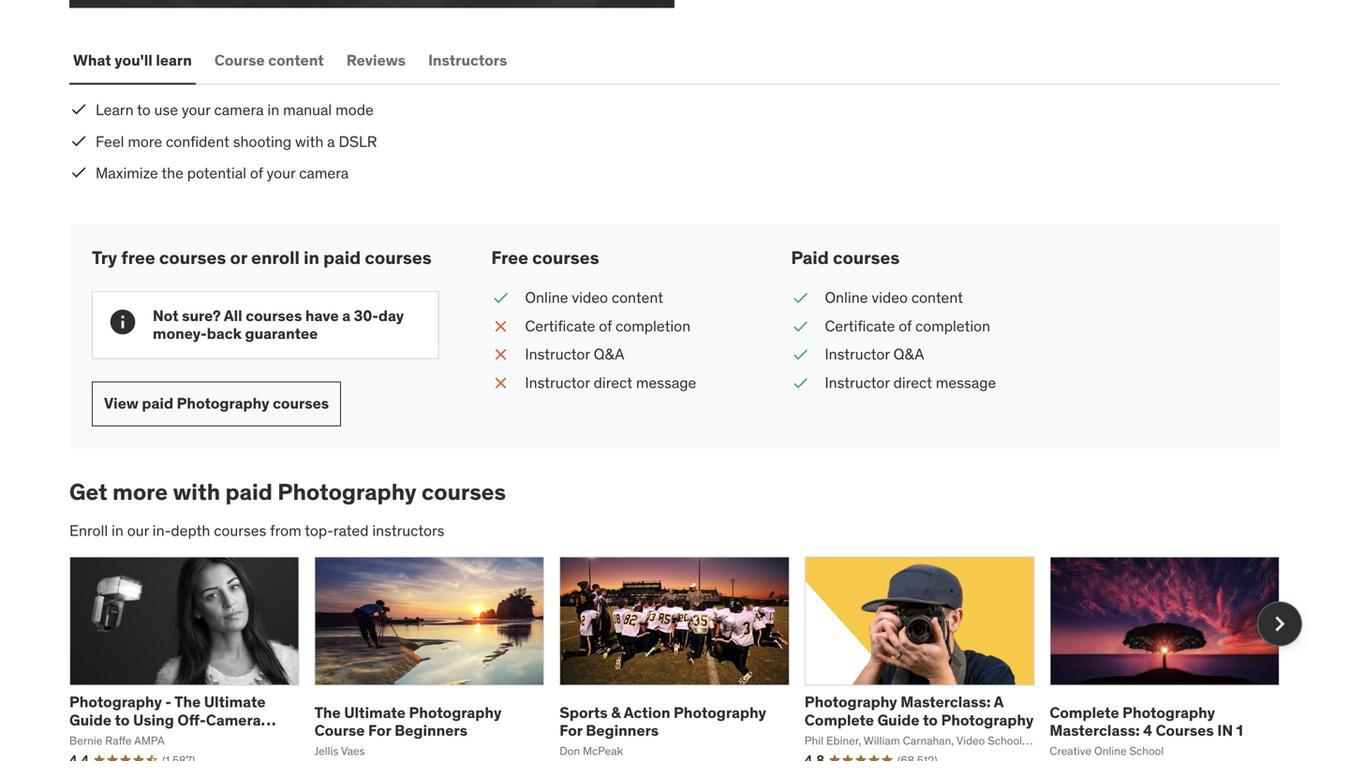 Task type: vqa. For each thing, say whether or not it's contained in the screenshot.
the topmost the your
yes



Task type: locate. For each thing, give the bounding box(es) containing it.
manual
[[283, 100, 332, 119]]

to left a
[[923, 711, 938, 730]]

a left dslr
[[327, 132, 335, 151]]

for
[[368, 722, 391, 741], [560, 722, 583, 741]]

what you'll learn button
[[69, 38, 196, 83]]

-
[[165, 693, 172, 712]]

online down paid courses
[[825, 288, 868, 307]]

photography masterclass: a complete guide to photography link
[[805, 693, 1034, 730]]

more
[[128, 132, 162, 151], [112, 478, 168, 506]]

2 instructor direct message from the left
[[825, 374, 996, 393]]

your
[[182, 100, 211, 119], [267, 164, 296, 183]]

1 horizontal spatial ultimate
[[344, 704, 406, 723]]

2 certificate of completion from the left
[[825, 317, 991, 336]]

1 horizontal spatial message
[[936, 374, 996, 393]]

of down free courses
[[599, 317, 612, 336]]

2 vertical spatial in
[[112, 522, 124, 541]]

1 vertical spatial masterclass:
[[1050, 722, 1140, 741]]

guide inside photography - the ultimate guide to using off-camera flash
[[69, 711, 111, 730]]

view paid photography courses link
[[92, 382, 341, 427]]

0 horizontal spatial certificate of completion
[[525, 317, 691, 336]]

2 completion from the left
[[916, 317, 991, 336]]

your down shooting
[[267, 164, 296, 183]]

1 horizontal spatial instructor q&a
[[825, 345, 925, 364]]

1 video from the left
[[572, 288, 608, 307]]

1 message from the left
[[636, 374, 697, 393]]

video down free courses
[[572, 288, 608, 307]]

2 guide from the left
[[878, 711, 920, 730]]

0 horizontal spatial beginners
[[395, 722, 468, 741]]

certificate
[[525, 317, 595, 336], [825, 317, 895, 336]]

1 horizontal spatial guide
[[878, 711, 920, 730]]

1 vertical spatial more
[[112, 478, 168, 506]]

the
[[174, 693, 201, 712], [314, 704, 341, 723]]

what
[[73, 50, 111, 70]]

paid up have
[[323, 247, 361, 269]]

beginners inside the sports & action photography for beginners
[[586, 722, 659, 741]]

courses inside not sure? all courses have a 30-day money-back guarantee
[[246, 306, 302, 326]]

2 video from the left
[[872, 288, 908, 307]]

1 instructor q&a from the left
[[525, 345, 625, 364]]

learn
[[156, 50, 192, 70]]

content
[[268, 50, 324, 70], [612, 288, 664, 307], [912, 288, 963, 307]]

courses right free
[[532, 247, 599, 269]]

reviews
[[346, 50, 406, 70]]

0 vertical spatial your
[[182, 100, 211, 119]]

0 horizontal spatial online
[[525, 288, 568, 307]]

0 vertical spatial with
[[295, 132, 324, 151]]

0 horizontal spatial online video content
[[525, 288, 664, 307]]

1 horizontal spatial complete
[[1050, 704, 1119, 723]]

in
[[267, 100, 280, 119], [304, 247, 319, 269], [112, 522, 124, 541]]

with up depth
[[173, 478, 220, 506]]

complete
[[1050, 704, 1119, 723], [805, 711, 874, 730]]

courses
[[1156, 722, 1214, 741]]

1 horizontal spatial with
[[295, 132, 324, 151]]

0 horizontal spatial direct
[[594, 374, 633, 393]]

2 direct from the left
[[894, 374, 932, 393]]

online
[[525, 288, 568, 307], [825, 288, 868, 307]]

instructor direct message
[[525, 374, 697, 393], [825, 374, 996, 393]]

1 horizontal spatial instructor direct message
[[825, 374, 996, 393]]

learn to use your camera in manual mode
[[96, 100, 374, 119]]

of down paid courses
[[899, 317, 912, 336]]

video down paid courses
[[872, 288, 908, 307]]

sure?
[[182, 306, 221, 326]]

course content button
[[211, 38, 328, 83]]

the inside the ultimate photography course for beginners
[[314, 704, 341, 723]]

1 horizontal spatial for
[[560, 722, 583, 741]]

certificate of completion down paid courses
[[825, 317, 991, 336]]

paid courses
[[791, 247, 900, 269]]

instructor direct message for paid courses
[[825, 374, 996, 393]]

1 for from the left
[[368, 722, 391, 741]]

what you'll learn
[[73, 50, 192, 70]]

carousel element
[[69, 557, 1303, 762]]

0 horizontal spatial guide
[[69, 711, 111, 730]]

depth
[[171, 522, 210, 541]]

of down shooting
[[250, 164, 263, 183]]

1 horizontal spatial completion
[[916, 317, 991, 336]]

1 vertical spatial paid
[[142, 394, 173, 413]]

online video content down free courses
[[525, 288, 664, 307]]

with down manual
[[295, 132, 324, 151]]

a inside not sure? all courses have a 30-day money-back guarantee
[[342, 306, 351, 326]]

1 horizontal spatial of
[[599, 317, 612, 336]]

1 vertical spatial camera
[[299, 164, 349, 183]]

1 certificate from the left
[[525, 317, 595, 336]]

certificate down free courses
[[525, 317, 595, 336]]

1 certificate of completion from the left
[[525, 317, 691, 336]]

to
[[137, 100, 151, 119], [115, 711, 130, 730], [923, 711, 938, 730]]

1 direct from the left
[[594, 374, 633, 393]]

2 for from the left
[[560, 722, 583, 741]]

0 horizontal spatial content
[[268, 50, 324, 70]]

instructor direct message for free courses
[[525, 374, 697, 393]]

off-
[[177, 711, 206, 730]]

0 vertical spatial course
[[214, 50, 265, 70]]

0 horizontal spatial complete
[[805, 711, 874, 730]]

30-
[[354, 306, 379, 326]]

1 horizontal spatial certificate of completion
[[825, 317, 991, 336]]

2 online video content from the left
[[825, 288, 963, 307]]

online for free
[[525, 288, 568, 307]]

free courses
[[491, 247, 599, 269]]

0 vertical spatial in
[[267, 100, 280, 119]]

1 horizontal spatial the
[[314, 704, 341, 723]]

0 horizontal spatial video
[[572, 288, 608, 307]]

action
[[624, 704, 670, 723]]

1 vertical spatial course
[[314, 722, 365, 741]]

0 vertical spatial camera
[[214, 100, 264, 119]]

1 horizontal spatial certificate
[[825, 317, 895, 336]]

camera up feel more confident shooting with a dslr
[[214, 100, 264, 119]]

0 horizontal spatial to
[[115, 711, 130, 730]]

courses right paid
[[833, 247, 900, 269]]

a left "30-"
[[342, 306, 351, 326]]

get
[[69, 478, 107, 506]]

top-
[[305, 522, 333, 541]]

online down free courses
[[525, 288, 568, 307]]

message
[[636, 374, 697, 393], [936, 374, 996, 393]]

2 horizontal spatial to
[[923, 711, 938, 730]]

masterclass: left a
[[901, 693, 991, 712]]

0 horizontal spatial q&a
[[594, 345, 625, 364]]

0 horizontal spatial certificate
[[525, 317, 595, 336]]

2 horizontal spatial content
[[912, 288, 963, 307]]

beginners inside the ultimate photography course for beginners
[[395, 722, 468, 741]]

to inside photography - the ultimate guide to using off-camera flash
[[115, 711, 130, 730]]

0 horizontal spatial completion
[[616, 317, 691, 336]]

more up our
[[112, 478, 168, 506]]

1 horizontal spatial beginners
[[586, 722, 659, 741]]

1 horizontal spatial q&a
[[894, 345, 925, 364]]

in left our
[[112, 522, 124, 541]]

back
[[207, 324, 242, 344]]

online video content down paid courses
[[825, 288, 963, 307]]

0 horizontal spatial the
[[174, 693, 201, 712]]

1 instructor direct message from the left
[[525, 374, 697, 393]]

money-
[[153, 324, 207, 344]]

0 vertical spatial masterclass:
[[901, 693, 991, 712]]

course inside the ultimate photography course for beginners
[[314, 722, 365, 741]]

feel more confident shooting with a dslr
[[96, 132, 377, 151]]

courses
[[159, 247, 226, 269], [365, 247, 432, 269], [532, 247, 599, 269], [833, 247, 900, 269], [246, 306, 302, 326], [273, 394, 329, 413], [422, 478, 506, 506], [214, 522, 266, 541]]

guide for using
[[69, 711, 111, 730]]

get more with paid photography courses
[[69, 478, 506, 506]]

in for enroll
[[304, 247, 319, 269]]

0 vertical spatial more
[[128, 132, 162, 151]]

confident
[[166, 132, 229, 151]]

paid right the view on the left bottom of the page
[[142, 394, 173, 413]]

masterclass: inside complete photography masterclass: 4 courses in 1
[[1050, 722, 1140, 741]]

photography inside complete photography masterclass: 4 courses in 1
[[1123, 704, 1215, 723]]

small image
[[491, 288, 510, 309], [791, 288, 810, 309], [491, 345, 510, 366], [491, 373, 510, 394], [791, 373, 810, 394]]

potential
[[187, 164, 246, 183]]

direct
[[594, 374, 633, 393], [894, 374, 932, 393]]

photography
[[177, 394, 269, 413], [278, 478, 417, 506], [69, 693, 162, 712], [805, 693, 897, 712], [409, 704, 502, 723], [674, 704, 766, 723], [1123, 704, 1215, 723], [941, 711, 1034, 730]]

0 horizontal spatial a
[[327, 132, 335, 151]]

masterclass:
[[901, 693, 991, 712], [1050, 722, 1140, 741]]

2 horizontal spatial of
[[899, 317, 912, 336]]

0 horizontal spatial instructor direct message
[[525, 374, 697, 393]]

1 vertical spatial with
[[173, 478, 220, 506]]

of
[[250, 164, 263, 183], [599, 317, 612, 336], [899, 317, 912, 336]]

1 completion from the left
[[616, 317, 691, 336]]

beginners
[[395, 722, 468, 741], [586, 722, 659, 741]]

certificate of completion for free courses
[[525, 317, 691, 336]]

masterclass: left the 4
[[1050, 722, 1140, 741]]

content for free courses
[[612, 288, 664, 307]]

your right the use
[[182, 100, 211, 119]]

flash
[[69, 729, 107, 748]]

0 horizontal spatial ultimate
[[204, 693, 266, 712]]

with
[[295, 132, 324, 151], [173, 478, 220, 506]]

to left using
[[115, 711, 130, 730]]

beginners for action
[[586, 722, 659, 741]]

guide inside photography masterclass: a complete guide to photography
[[878, 711, 920, 730]]

in for camera
[[267, 100, 280, 119]]

more right feel
[[128, 132, 162, 151]]

1 vertical spatial your
[[267, 164, 296, 183]]

enroll
[[251, 247, 300, 269]]

0 horizontal spatial course
[[214, 50, 265, 70]]

to inside photography masterclass: a complete guide to photography
[[923, 711, 938, 730]]

to left the use
[[137, 100, 151, 119]]

q&a
[[594, 345, 625, 364], [894, 345, 925, 364]]

enroll
[[69, 522, 108, 541]]

1 horizontal spatial online
[[825, 288, 868, 307]]

certificate down paid courses
[[825, 317, 895, 336]]

camera
[[214, 100, 264, 119], [299, 164, 349, 183]]

1 beginners from the left
[[395, 722, 468, 741]]

2 horizontal spatial in
[[304, 247, 319, 269]]

camera down dslr
[[299, 164, 349, 183]]

1 horizontal spatial online video content
[[825, 288, 963, 307]]

1 horizontal spatial masterclass:
[[1050, 722, 1140, 741]]

completion
[[616, 317, 691, 336], [916, 317, 991, 336]]

courses right all
[[246, 306, 302, 326]]

direct for paid courses
[[894, 374, 932, 393]]

4
[[1143, 722, 1153, 741]]

certificate for free
[[525, 317, 595, 336]]

beginners for photography
[[395, 722, 468, 741]]

for inside the sports & action photography for beginners
[[560, 722, 583, 741]]

instructor q&a for free courses
[[525, 345, 625, 364]]

1 online from the left
[[525, 288, 568, 307]]

guide
[[69, 711, 111, 730], [878, 711, 920, 730]]

2 beginners from the left
[[586, 722, 659, 741]]

content for paid courses
[[912, 288, 963, 307]]

1 horizontal spatial video
[[872, 288, 908, 307]]

completion for paid courses
[[916, 317, 991, 336]]

q&a for free courses
[[594, 345, 625, 364]]

0 horizontal spatial for
[[368, 722, 391, 741]]

2 message from the left
[[936, 374, 996, 393]]

certificate of completion down free courses
[[525, 317, 691, 336]]

2 q&a from the left
[[894, 345, 925, 364]]

photography - the ultimate guide to using off-camera flash
[[69, 693, 266, 748]]

1 vertical spatial in
[[304, 247, 319, 269]]

rated
[[333, 522, 369, 541]]

online video content
[[525, 288, 664, 307], [825, 288, 963, 307]]

for for the
[[368, 722, 391, 741]]

not
[[153, 306, 179, 326]]

paid
[[323, 247, 361, 269], [142, 394, 173, 413], [225, 478, 273, 506]]

a
[[327, 132, 335, 151], [342, 306, 351, 326]]

0 horizontal spatial masterclass:
[[901, 693, 991, 712]]

in right 'enroll'
[[304, 247, 319, 269]]

ultimate
[[204, 693, 266, 712], [344, 704, 406, 723]]

instructor
[[525, 345, 590, 364], [825, 345, 890, 364], [525, 374, 590, 393], [825, 374, 890, 393]]

2 vertical spatial paid
[[225, 478, 273, 506]]

2 instructor q&a from the left
[[825, 345, 925, 364]]

0 horizontal spatial camera
[[214, 100, 264, 119]]

1 guide from the left
[[69, 711, 111, 730]]

2 certificate from the left
[[825, 317, 895, 336]]

1 horizontal spatial direct
[[894, 374, 932, 393]]

0 horizontal spatial instructor q&a
[[525, 345, 625, 364]]

in up shooting
[[267, 100, 280, 119]]

1 horizontal spatial paid
[[225, 478, 273, 506]]

2 online from the left
[[825, 288, 868, 307]]

shooting
[[233, 132, 292, 151]]

small image
[[69, 100, 88, 118], [69, 131, 88, 150], [69, 163, 88, 182], [491, 316, 510, 337], [791, 316, 810, 337], [791, 345, 810, 366]]

for inside the ultimate photography course for beginners
[[368, 722, 391, 741]]

1 vertical spatial a
[[342, 306, 351, 326]]

1 horizontal spatial a
[[342, 306, 351, 326]]

paid up enroll in our in-depth courses from top-rated instructors
[[225, 478, 273, 506]]

1 horizontal spatial content
[[612, 288, 664, 307]]

online video content for free courses
[[525, 288, 664, 307]]

next image
[[1265, 610, 1295, 640]]

1 q&a from the left
[[594, 345, 625, 364]]

2 horizontal spatial paid
[[323, 247, 361, 269]]

1 online video content from the left
[[525, 288, 664, 307]]

1 horizontal spatial in
[[267, 100, 280, 119]]

1 horizontal spatial course
[[314, 722, 365, 741]]

0 horizontal spatial your
[[182, 100, 211, 119]]

photography inside the sports & action photography for beginners
[[674, 704, 766, 723]]

0 horizontal spatial message
[[636, 374, 697, 393]]

0 vertical spatial a
[[327, 132, 335, 151]]

free
[[491, 247, 529, 269]]

photography masterclass: a complete guide to photography
[[805, 693, 1034, 730]]

certificate for paid
[[825, 317, 895, 336]]



Task type: describe. For each thing, give the bounding box(es) containing it.
guide for photography
[[878, 711, 920, 730]]

course content
[[214, 50, 324, 70]]

for for sports
[[560, 722, 583, 741]]

0 horizontal spatial in
[[112, 522, 124, 541]]

courses left or
[[159, 247, 226, 269]]

video for paid courses
[[872, 288, 908, 307]]

from
[[270, 522, 301, 541]]

use
[[154, 100, 178, 119]]

certificate of completion for paid courses
[[825, 317, 991, 336]]

message for free courses
[[636, 374, 697, 393]]

instructors button
[[425, 38, 511, 83]]

of for paid
[[899, 317, 912, 336]]

&
[[611, 704, 621, 723]]

q&a for paid courses
[[894, 345, 925, 364]]

in-
[[153, 522, 171, 541]]

1 horizontal spatial your
[[267, 164, 296, 183]]

courses left from on the left bottom of the page
[[214, 522, 266, 541]]

0 vertical spatial paid
[[323, 247, 361, 269]]

maximize the potential of your camera
[[96, 164, 349, 183]]

sports
[[560, 704, 608, 723]]

online for paid
[[825, 288, 868, 307]]

a for have
[[342, 306, 351, 326]]

online video content for paid courses
[[825, 288, 963, 307]]

complete photography masterclass: 4 courses in 1 link
[[1050, 704, 1244, 741]]

direct for free courses
[[594, 374, 633, 393]]

0 horizontal spatial of
[[250, 164, 263, 183]]

the inside photography - the ultimate guide to using off-camera flash
[[174, 693, 201, 712]]

photography inside the ultimate photography course for beginners
[[409, 704, 502, 723]]

courses up instructors
[[422, 478, 506, 506]]

sports & action photography for beginners
[[560, 704, 766, 741]]

reviews button
[[343, 38, 410, 83]]

masterclass: inside photography masterclass: a complete guide to photography
[[901, 693, 991, 712]]

feel
[[96, 132, 124, 151]]

to for ultimate
[[115, 711, 130, 730]]

view
[[104, 394, 139, 413]]

the ultimate photography course for beginners link
[[314, 704, 502, 741]]

message for paid courses
[[936, 374, 996, 393]]

photography - the ultimate guide to using off-camera flash link
[[69, 693, 276, 748]]

or
[[230, 247, 247, 269]]

in
[[1218, 722, 1233, 741]]

ultimate inside the ultimate photography course for beginners
[[344, 704, 406, 723]]

day
[[379, 306, 404, 326]]

content inside button
[[268, 50, 324, 70]]

you'll
[[115, 50, 153, 70]]

complete photography masterclass: 4 courses in 1
[[1050, 704, 1244, 741]]

the
[[162, 164, 184, 183]]

0 horizontal spatial with
[[173, 478, 220, 506]]

try free courses or enroll in paid courses
[[92, 247, 432, 269]]

courses up day
[[365, 247, 432, 269]]

to for complete
[[923, 711, 938, 730]]

more for feel
[[128, 132, 162, 151]]

more for get
[[112, 478, 168, 506]]

try
[[92, 247, 117, 269]]

complete inside complete photography masterclass: 4 courses in 1
[[1050, 704, 1119, 723]]

instructors
[[428, 50, 507, 70]]

using
[[133, 711, 174, 730]]

courses down guarantee
[[273, 394, 329, 413]]

instructors
[[372, 522, 445, 541]]

ultimate inside photography - the ultimate guide to using off-camera flash
[[204, 693, 266, 712]]

photography inside photography - the ultimate guide to using off-camera flash
[[69, 693, 162, 712]]

camera
[[206, 711, 261, 730]]

1 horizontal spatial camera
[[299, 164, 349, 183]]

a for with
[[327, 132, 335, 151]]

complete inside photography masterclass: a complete guide to photography
[[805, 711, 874, 730]]

view paid photography courses
[[104, 394, 329, 413]]

0 horizontal spatial paid
[[142, 394, 173, 413]]

1 horizontal spatial to
[[137, 100, 151, 119]]

a
[[994, 693, 1004, 712]]

video for free courses
[[572, 288, 608, 307]]

maximize
[[96, 164, 158, 183]]

enroll in our in-depth courses from top-rated instructors
[[69, 522, 445, 541]]

dslr
[[339, 132, 377, 151]]

instructor q&a for paid courses
[[825, 345, 925, 364]]

have
[[305, 306, 339, 326]]

paid
[[791, 247, 829, 269]]

course inside button
[[214, 50, 265, 70]]

completion for free courses
[[616, 317, 691, 336]]

guarantee
[[245, 324, 318, 344]]

of for free
[[599, 317, 612, 336]]

sports & action photography for beginners link
[[560, 704, 766, 741]]

our
[[127, 522, 149, 541]]

not sure? all courses have a 30-day money-back guarantee
[[153, 306, 404, 344]]

learn
[[96, 100, 134, 119]]

mode
[[336, 100, 374, 119]]

the ultimate photography course for beginners
[[314, 704, 502, 741]]

free
[[121, 247, 155, 269]]

1
[[1237, 722, 1244, 741]]

all
[[224, 306, 242, 326]]



